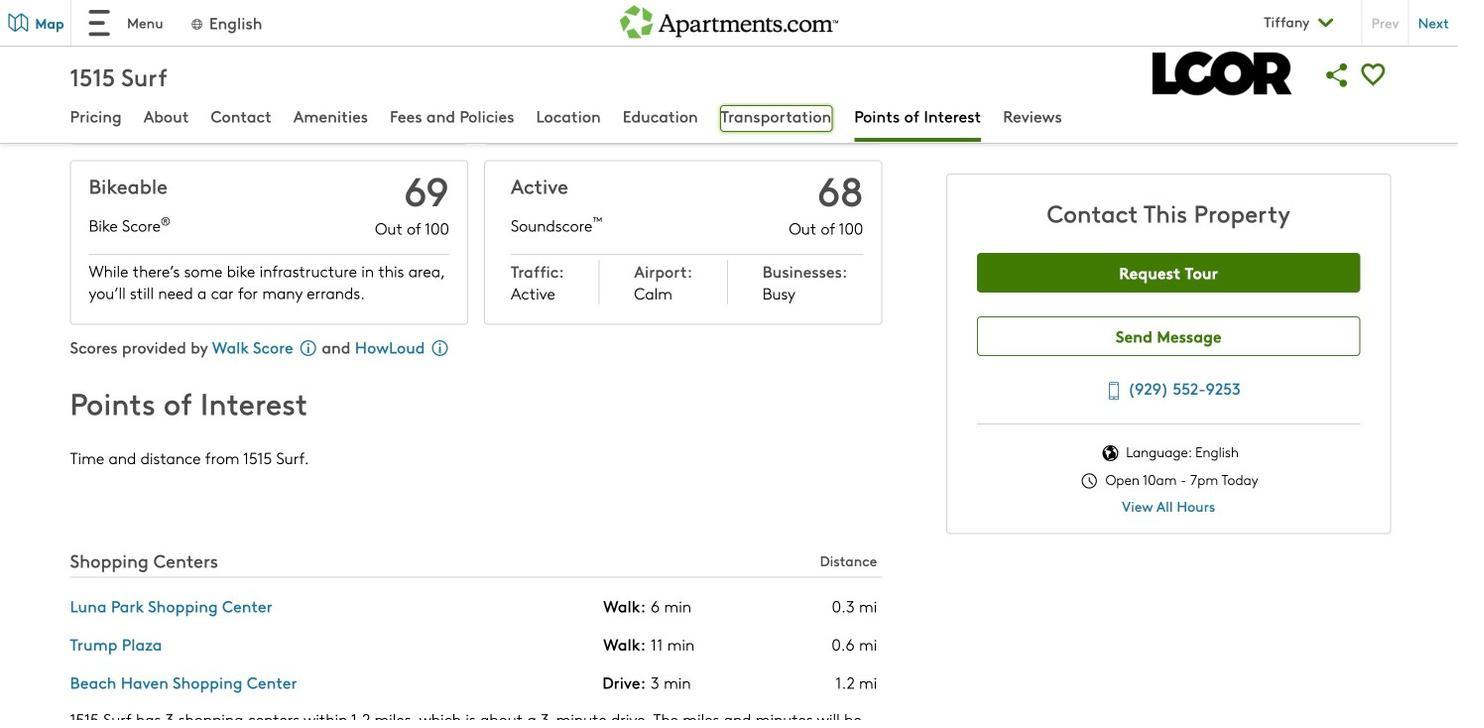 Task type: describe. For each thing, give the bounding box(es) containing it.
share listing image
[[1320, 57, 1356, 93]]

property management company logo image
[[1153, 52, 1292, 96]]



Task type: vqa. For each thing, say whether or not it's contained in the screenshot.
Appliances
no



Task type: locate. For each thing, give the bounding box(es) containing it.
apartments.com logo image
[[620, 0, 838, 38]]



